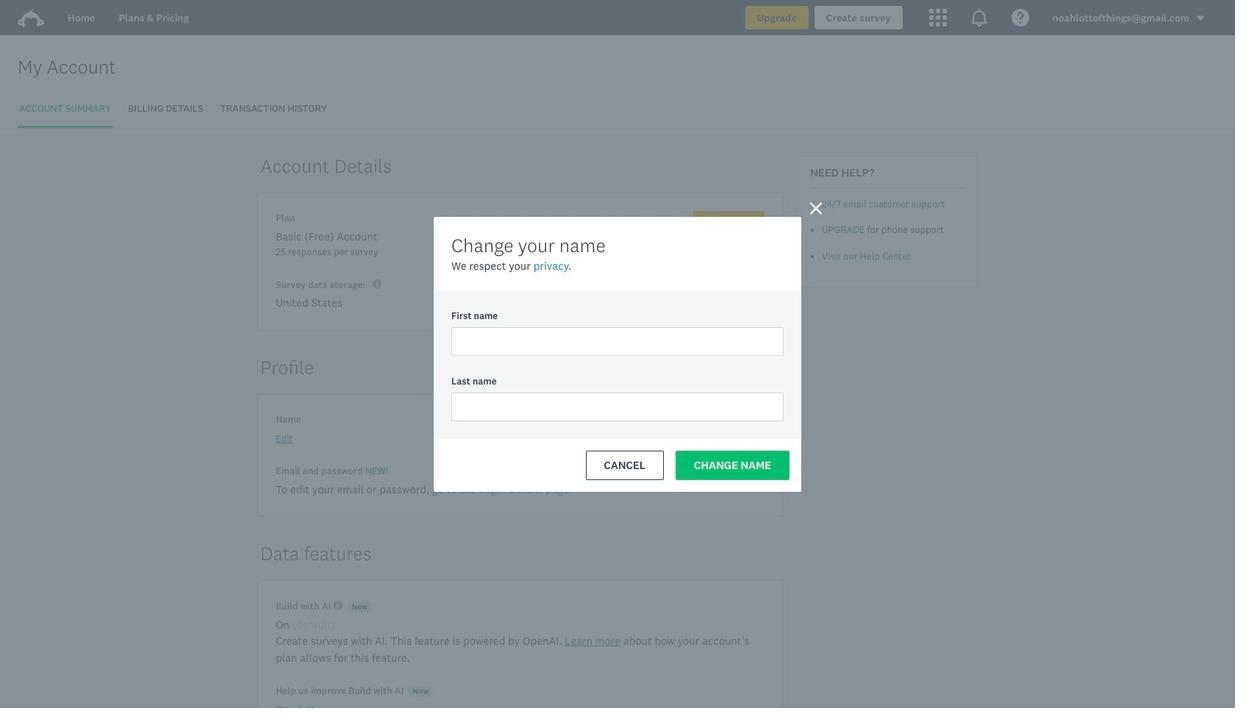 Task type: locate. For each thing, give the bounding box(es) containing it.
1 horizontal spatial products icon image
[[970, 9, 988, 26]]

products icon image
[[929, 9, 947, 26], [970, 9, 988, 26]]

None text field
[[452, 327, 784, 356], [452, 393, 784, 421], [452, 327, 784, 356], [452, 393, 784, 421]]

0 horizontal spatial products icon image
[[929, 9, 947, 26]]



Task type: vqa. For each thing, say whether or not it's contained in the screenshot.
the left the Products Icon
yes



Task type: describe. For each thing, give the bounding box(es) containing it.
surveymonkey logo image
[[18, 9, 44, 27]]

1 products icon image from the left
[[929, 9, 947, 26]]

2 products icon image from the left
[[970, 9, 988, 26]]

help icon image
[[1012, 9, 1029, 26]]



